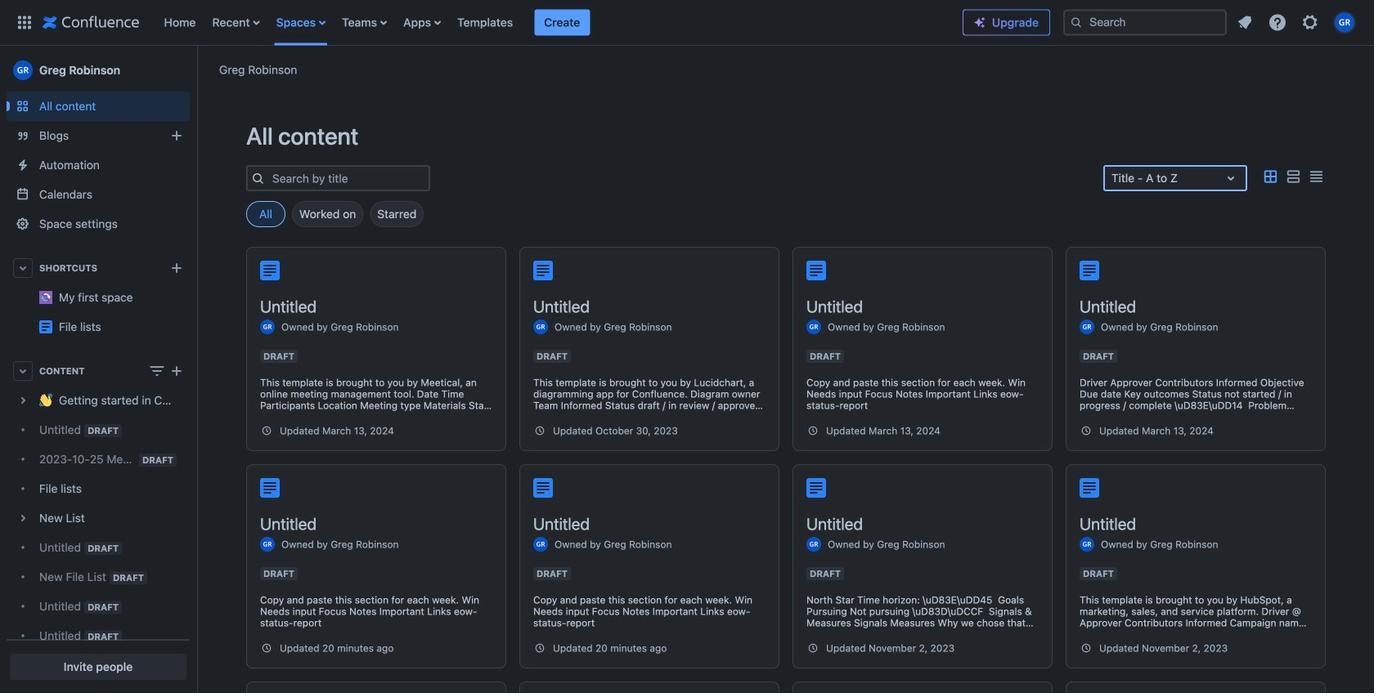 Task type: locate. For each thing, give the bounding box(es) containing it.
list
[[156, 0, 963, 45], [1230, 8, 1364, 37]]

profile picture image
[[260, 320, 275, 335], [533, 320, 548, 335], [806, 320, 821, 335], [1080, 320, 1094, 335], [260, 537, 275, 552], [533, 537, 548, 552], [806, 537, 821, 552], [1080, 537, 1094, 552]]

0 horizontal spatial list
[[156, 0, 963, 45]]

collapse sidebar image
[[178, 54, 214, 87]]

add shortcut image
[[167, 258, 186, 278]]

confluence image
[[43, 13, 139, 32], [43, 13, 139, 32]]

global element
[[10, 0, 963, 45]]

page image
[[533, 261, 553, 281], [806, 261, 826, 281], [1080, 261, 1099, 281], [533, 478, 553, 498]]

page image
[[260, 261, 280, 281], [260, 478, 280, 498], [806, 478, 826, 498], [1080, 478, 1099, 498]]

list for premium image
[[1230, 8, 1364, 37]]

Search field
[[1063, 9, 1227, 36]]

premium image
[[973, 16, 986, 29]]

tree inside space element
[[7, 386, 190, 694]]

compact list image
[[1306, 167, 1326, 187]]

open image
[[1221, 168, 1241, 188]]

create a blog image
[[167, 126, 186, 146]]

tree
[[7, 386, 190, 694]]

settings icon image
[[1300, 13, 1320, 32]]

banner
[[0, 0, 1374, 46]]

notification icon image
[[1235, 13, 1255, 32]]

None search field
[[1063, 9, 1227, 36]]

1 horizontal spatial list
[[1230, 8, 1364, 37]]

Search by title field
[[267, 167, 429, 190]]

list item
[[534, 9, 590, 36]]



Task type: describe. For each thing, give the bounding box(es) containing it.
space element
[[0, 46, 196, 694]]

file lists image
[[39, 321, 52, 334]]

change view image
[[147, 362, 167, 381]]

list image
[[1283, 167, 1303, 187]]

appswitcher icon image
[[15, 13, 34, 32]]

list item inside list
[[534, 9, 590, 36]]

list for appswitcher icon
[[156, 0, 963, 45]]

create a page image
[[167, 362, 186, 381]]

search image
[[1070, 16, 1083, 29]]

cards image
[[1260, 167, 1280, 187]]

help icon image
[[1268, 13, 1287, 32]]



Task type: vqa. For each thing, say whether or not it's contained in the screenshot.
tab list on the top of page
no



